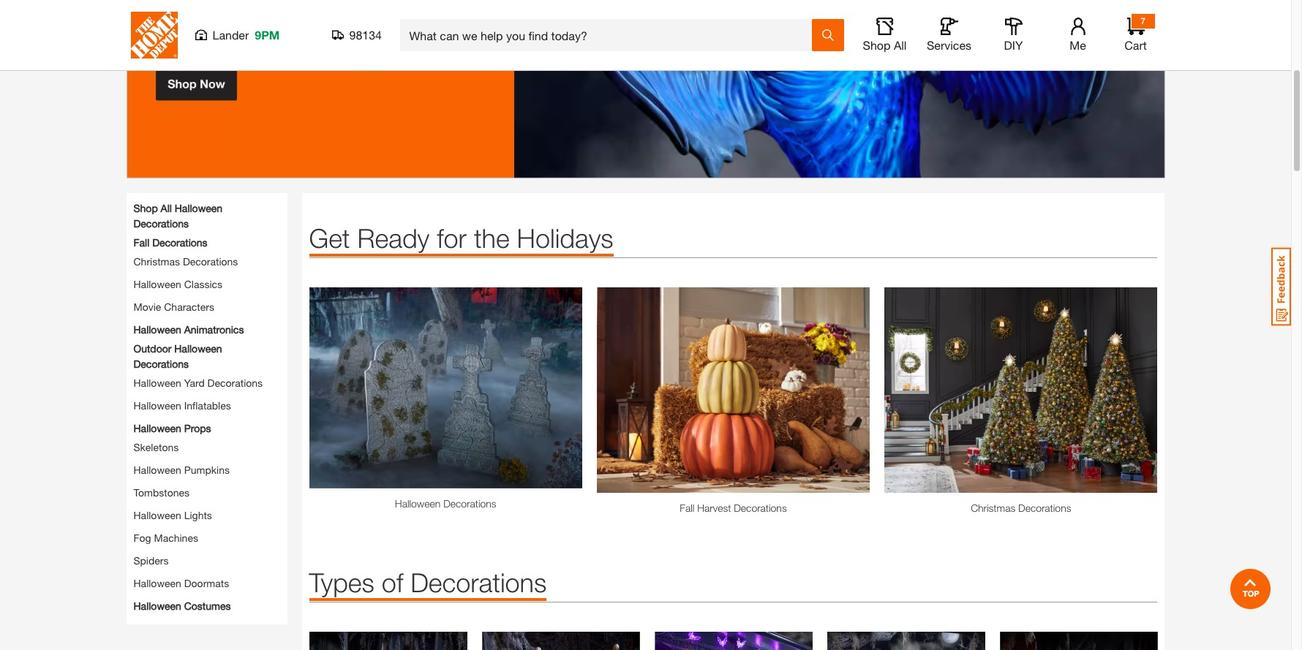 Task type: vqa. For each thing, say whether or not it's contained in the screenshot.
Lander
yes



Task type: locate. For each thing, give the bounding box(es) containing it.
outdoor halloween decorations
[[134, 342, 222, 370]]

shop inside shop all halloween decorations
[[134, 202, 158, 214]]

tombstones
[[134, 486, 190, 499]]

halloween for halloween lights
[[134, 509, 181, 522]]

0 horizontal spatial christmas decorations link
[[134, 255, 238, 268]]

ready
[[358, 222, 430, 254]]

0 vertical spatial christmas
[[134, 255, 180, 268]]

0 horizontal spatial fall
[[134, 236, 150, 249]]

lander 9pm
[[213, 28, 280, 42]]

movie characters
[[134, 300, 214, 313]]

fall harvest decorations
[[680, 502, 787, 515]]

0 horizontal spatial christmas decorations
[[134, 255, 238, 268]]

all for shop all halloween decorations
[[161, 202, 172, 214]]

outdoor
[[134, 342, 172, 355]]

halloween for halloween classics
[[134, 278, 181, 290]]

fall
[[134, 236, 150, 249], [680, 502, 695, 515]]

0 horizontal spatial all
[[161, 202, 172, 214]]

skeletons image
[[482, 632, 640, 651]]

shop all button
[[862, 18, 909, 53]]

pumpkins
[[184, 464, 230, 476]]

feedback link image
[[1272, 247, 1292, 326]]

skeletons link
[[134, 441, 179, 453]]

shop all
[[863, 38, 907, 52]]

for
[[437, 222, 467, 254]]

halloween props link
[[134, 421, 211, 436]]

0 vertical spatial all
[[894, 38, 907, 52]]

types of decorations
[[309, 567, 547, 599]]

What can we help you find today? search field
[[410, 20, 811, 51]]

me button
[[1055, 18, 1102, 53]]

fall down shop all halloween decorations
[[134, 236, 150, 249]]

halloween inside "halloween animatronics" link
[[134, 323, 181, 336]]

1 vertical spatial christmas
[[971, 502, 1016, 515]]

decorations
[[134, 217, 189, 229], [152, 236, 208, 249], [183, 255, 238, 268], [134, 358, 189, 370], [208, 377, 263, 389], [444, 497, 497, 510], [734, 502, 787, 515], [1019, 502, 1072, 515], [411, 567, 547, 599]]

98134
[[350, 28, 382, 42]]

me
[[1070, 38, 1087, 52]]

holidays
[[517, 222, 614, 254]]

0 horizontal spatial shop
[[134, 202, 158, 214]]

halloween lights link
[[134, 509, 212, 522]]

1 vertical spatial fall
[[680, 502, 695, 515]]

halloween yard decorations
[[134, 377, 263, 389]]

halloween inside halloween costumes link
[[134, 600, 181, 612]]

 image
[[885, 287, 1158, 493]]

all left services
[[894, 38, 907, 52]]

fall decorations link
[[134, 235, 208, 250]]

all
[[894, 38, 907, 52], [161, 202, 172, 214]]

inflatables image
[[827, 632, 986, 651]]

the home depot logo image
[[131, 12, 177, 59]]

all up fall decorations
[[161, 202, 172, 214]]

shop inside button
[[863, 38, 891, 52]]

services
[[927, 38, 972, 52]]

1 horizontal spatial all
[[894, 38, 907, 52]]

shop left services
[[863, 38, 891, 52]]

services button
[[926, 18, 973, 53]]

machines
[[154, 532, 198, 544]]

all inside shop all halloween decorations
[[161, 202, 172, 214]]

fall inside fall harvest decorations link
[[680, 502, 695, 515]]

0 vertical spatial christmas decorations link
[[134, 255, 238, 268]]

all inside shop all button
[[894, 38, 907, 52]]

harvest
[[698, 502, 731, 515]]

skeletons
[[134, 441, 179, 453]]

fall inside fall decorations link
[[134, 236, 150, 249]]

christmas
[[134, 255, 180, 268], [971, 502, 1016, 515]]

1 vertical spatial christmas decorations
[[971, 502, 1072, 515]]

halloween inflatables
[[134, 399, 231, 412]]

christmas decorations link
[[134, 255, 238, 268], [885, 501, 1158, 516]]

fall left harvest
[[680, 502, 695, 515]]

diy button
[[991, 18, 1038, 53]]

halloween pumpkins
[[134, 464, 230, 476]]

1 horizontal spatial fall
[[680, 502, 695, 515]]

halloween yard decorations link
[[134, 377, 263, 389]]

fall decorations
[[134, 236, 208, 249]]

animatronics image
[[309, 632, 467, 651]]

1 horizontal spatial christmas
[[971, 502, 1016, 515]]

christmas decorations for leftmost christmas decorations link
[[134, 255, 238, 268]]

outdoor halloween decorations link
[[134, 341, 222, 371]]

inflatables
[[184, 399, 231, 412]]

0 horizontal spatial christmas
[[134, 255, 180, 268]]

halloween decorations image
[[309, 287, 583, 489]]

halloween for halloween doormats
[[134, 577, 181, 590]]

halloween lights
[[134, 509, 212, 522]]

animatronics
[[184, 323, 244, 336]]

1 horizontal spatial shop
[[863, 38, 891, 52]]

1 horizontal spatial christmas decorations
[[971, 502, 1072, 515]]

shop up fall decorations
[[134, 202, 158, 214]]

0 vertical spatial christmas decorations
[[134, 255, 238, 268]]

0 vertical spatial fall
[[134, 236, 150, 249]]

halloween inside halloween props link
[[134, 422, 181, 434]]

outdoor decorations image
[[655, 632, 813, 651]]

christmas decorations
[[134, 255, 238, 268], [971, 502, 1072, 515]]

1 vertical spatial shop
[[134, 202, 158, 214]]

halloween costumes
[[134, 600, 231, 612]]

halloween inside halloween decorations link
[[395, 497, 441, 510]]

shop
[[863, 38, 891, 52], [134, 202, 158, 214]]

98134 button
[[332, 28, 382, 42]]

halloween for halloween props
[[134, 422, 181, 434]]

halloween doormats link
[[134, 577, 229, 590]]

spiders link
[[134, 554, 169, 567]]

fog
[[134, 532, 151, 544]]

0 vertical spatial shop
[[863, 38, 891, 52]]

1 vertical spatial all
[[161, 202, 172, 214]]

shop for shop all halloween decorations
[[134, 202, 158, 214]]

halloween
[[175, 202, 223, 214], [134, 278, 181, 290], [134, 323, 181, 336], [174, 342, 222, 355], [134, 377, 181, 389], [134, 399, 181, 412], [134, 422, 181, 434], [134, 464, 181, 476], [395, 497, 441, 510], [134, 509, 181, 522], [134, 577, 181, 590], [134, 600, 181, 612]]

all for shop all
[[894, 38, 907, 52]]

props
[[184, 422, 211, 434]]

1 vertical spatial christmas decorations link
[[885, 501, 1158, 516]]

halloween inflatables link
[[134, 399, 231, 412]]



Task type: describe. For each thing, give the bounding box(es) containing it.
halloween for halloween costumes
[[134, 600, 181, 612]]

halloween pumpkins link
[[134, 464, 230, 476]]

halloween props
[[134, 422, 211, 434]]

halloween classics
[[134, 278, 223, 290]]

tombstones link
[[134, 486, 190, 499]]

movie
[[134, 300, 161, 313]]

lander
[[213, 28, 249, 42]]

types
[[309, 567, 375, 599]]

fog machines
[[134, 532, 198, 544]]

fall harvest decorations image
[[597, 287, 870, 493]]

shop all halloween decorations
[[134, 202, 223, 229]]

halloween animatronics link
[[134, 322, 244, 337]]

decorations inside shop all halloween decorations
[[134, 217, 189, 229]]

9pm
[[255, 28, 280, 42]]

costumes
[[184, 600, 231, 612]]

fall for fall decorations
[[134, 236, 150, 249]]

halloween animatronics
[[134, 323, 244, 336]]

spiders
[[134, 554, 169, 567]]

halloween for halloween pumpkins
[[134, 464, 181, 476]]

halloween for halloween yard decorations
[[134, 377, 181, 389]]

1 horizontal spatial christmas decorations link
[[885, 501, 1158, 516]]

halloween classics link
[[134, 278, 223, 290]]

never too early to shop halloween image
[[126, 0, 1166, 178]]

lights
[[184, 509, 212, 522]]

characters
[[164, 300, 214, 313]]

fall harvest decorations link
[[597, 501, 870, 516]]

diy
[[1005, 38, 1024, 52]]

doormats
[[184, 577, 229, 590]]

movie characters link
[[134, 300, 214, 313]]

christmas for leftmost christmas decorations link
[[134, 255, 180, 268]]

7
[[1141, 15, 1146, 26]]

halloween classics image
[[1000, 632, 1158, 651]]

halloween costumes link
[[134, 598, 231, 614]]

halloween doormats
[[134, 577, 229, 590]]

decorations inside outdoor halloween decorations
[[134, 358, 189, 370]]

cart
[[1125, 38, 1148, 52]]

halloween for halloween animatronics
[[134, 323, 181, 336]]

fog machines link
[[134, 532, 198, 544]]

halloween for halloween decorations
[[395, 497, 441, 510]]

the
[[474, 222, 510, 254]]

halloween inside outdoor halloween decorations
[[174, 342, 222, 355]]

yard
[[184, 377, 205, 389]]

halloween for halloween inflatables
[[134, 399, 181, 412]]

get
[[309, 222, 350, 254]]

halloween decorations link
[[309, 496, 583, 511]]

fall for fall harvest decorations
[[680, 502, 695, 515]]

christmas for the right christmas decorations link
[[971, 502, 1016, 515]]

classics
[[184, 278, 223, 290]]

get ready for the holidays
[[309, 222, 614, 254]]

shop all halloween decorations link
[[134, 200, 223, 231]]

halloween inside shop all halloween decorations
[[175, 202, 223, 214]]

halloween decorations
[[395, 497, 497, 510]]

cart 7
[[1125, 15, 1148, 52]]

shop for shop all
[[863, 38, 891, 52]]

christmas decorations for the right christmas decorations link
[[971, 502, 1072, 515]]

of
[[382, 567, 403, 599]]



